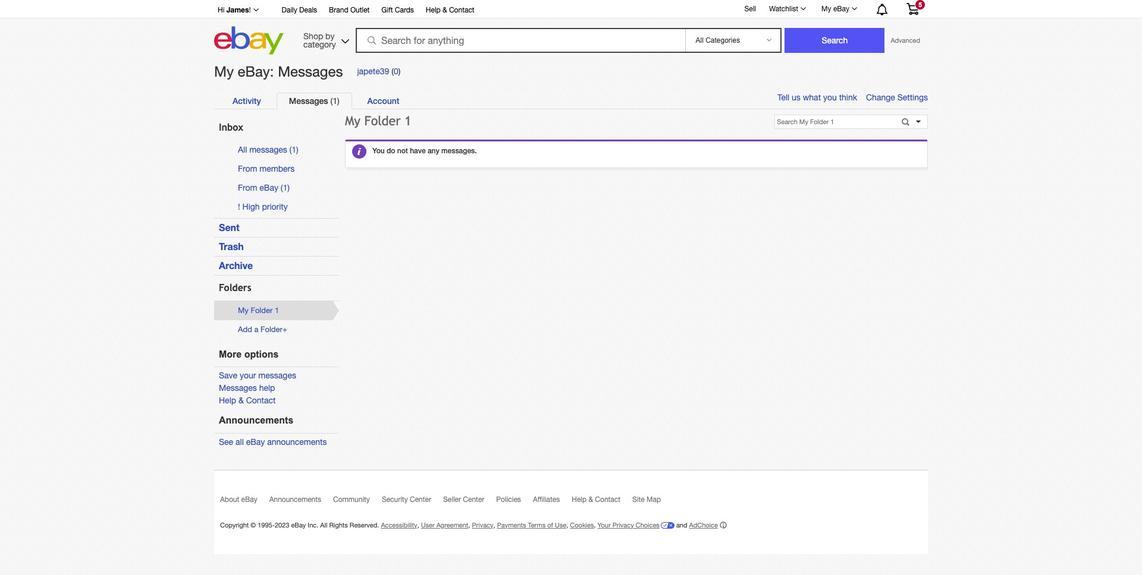 Task type: vqa. For each thing, say whether or not it's contained in the screenshot.
30-
no



Task type: describe. For each thing, give the bounding box(es) containing it.
more options
[[219, 350, 279, 360]]

watchlist link
[[763, 2, 812, 16]]

about ebay link
[[220, 496, 269, 510]]

save
[[219, 372, 237, 381]]

! high priority
[[238, 202, 288, 212]]

from for from ebay (1)
[[238, 183, 257, 193]]

seller center
[[443, 496, 485, 504]]

high
[[242, 202, 260, 212]]

)
[[398, 67, 401, 76]]

advanced link
[[885, 29, 926, 52]]

help & contact for the bottom help & contact link
[[572, 496, 621, 504]]

payments
[[497, 522, 526, 529]]

seller
[[443, 496, 461, 504]]

see
[[219, 438, 233, 447]]

folders
[[219, 283, 251, 294]]

brand outlet link
[[329, 4, 370, 17]]

adchoice
[[689, 522, 718, 529]]

(1) inside messages (1)
[[331, 96, 340, 106]]

2 , from the left
[[468, 522, 470, 529]]

help for help & contact link to the top
[[426, 6, 441, 14]]

adchoice link
[[689, 522, 727, 530]]

what
[[803, 93, 821, 102]]

choices
[[636, 522, 660, 529]]

search image
[[368, 36, 376, 45]]

+
[[283, 326, 287, 335]]

(
[[392, 67, 394, 76]]

accessibility
[[381, 522, 417, 529]]

see all ebay announcements
[[219, 438, 327, 447]]

messages inside save your messages messages help help & contact
[[258, 372, 296, 381]]

from for from members
[[238, 164, 257, 174]]

help
[[259, 384, 275, 394]]

sent
[[219, 222, 240, 234]]

5 link
[[900, 0, 926, 17]]

2 vertical spatial help & contact link
[[572, 496, 633, 510]]

1 , from the left
[[417, 522, 419, 529]]

from ebay (1)
[[238, 183, 290, 193]]

cards
[[395, 6, 414, 14]]

policies link
[[496, 496, 533, 510]]

2 vertical spatial folder
[[261, 326, 283, 335]]

japete39 link
[[357, 67, 389, 76]]

sell link
[[739, 5, 762, 13]]

tell
[[778, 93, 790, 102]]

japete39 ( 0 )
[[357, 67, 401, 76]]

announcements
[[267, 438, 327, 447]]

site
[[633, 496, 645, 504]]

outlet
[[350, 6, 370, 14]]

affiliates link
[[533, 496, 572, 510]]

think
[[839, 93, 857, 102]]

do
[[387, 146, 395, 155]]

from members link
[[238, 164, 295, 174]]

0 vertical spatial 1
[[405, 114, 411, 128]]

use
[[555, 522, 567, 529]]

community link
[[333, 496, 382, 510]]

security center
[[382, 496, 431, 504]]

your
[[240, 372, 256, 381]]

japete39
[[357, 67, 389, 76]]

3 , from the left
[[494, 522, 495, 529]]

add a folder +
[[238, 326, 287, 335]]

contact for help & contact link to the top
[[449, 6, 475, 14]]

0 vertical spatial messages
[[278, 63, 343, 80]]

policies
[[496, 496, 521, 504]]

0 vertical spatial folder
[[364, 114, 401, 128]]

ebay for my ebay
[[834, 5, 850, 13]]

contact for the bottom help & contact link
[[595, 496, 621, 504]]

reserved.
[[350, 522, 379, 529]]

shop by category banner
[[211, 0, 928, 58]]

Search for anything text field
[[358, 29, 683, 52]]

0 horizontal spatial !
[[238, 202, 240, 212]]

map
[[647, 496, 661, 504]]

1 vertical spatial folder
[[251, 307, 273, 315]]

5 , from the left
[[594, 522, 596, 529]]

messages inside save your messages messages help help & contact
[[219, 384, 257, 394]]

sell
[[745, 5, 756, 13]]

of
[[548, 522, 553, 529]]

any
[[428, 146, 440, 155]]

members
[[260, 164, 295, 174]]

activity
[[233, 96, 261, 106]]

2 privacy from the left
[[613, 522, 634, 529]]

my left ebay:
[[214, 63, 234, 80]]

center for seller center
[[463, 496, 485, 504]]

from ebay (1) link
[[238, 183, 290, 193]]

shop by category button
[[298, 26, 352, 52]]

& inside account navigation
[[443, 6, 447, 14]]

1995-
[[258, 522, 275, 529]]

your
[[598, 522, 611, 529]]

inc.
[[308, 522, 319, 529]]

1 vertical spatial 1
[[275, 307, 279, 315]]

you
[[372, 146, 385, 155]]

all messages (1)
[[238, 145, 298, 155]]

user
[[421, 522, 435, 529]]

daily
[[282, 6, 297, 14]]

copyright
[[220, 522, 249, 529]]

more
[[219, 350, 242, 360]]

ebay:
[[238, 63, 274, 80]]

help & contact for help & contact link to the top
[[426, 6, 475, 14]]

ebay for from ebay (1)
[[260, 183, 278, 193]]

! high priority link
[[238, 202, 288, 212]]



Task type: locate. For each thing, give the bounding box(es) containing it.
contact right cards
[[449, 6, 475, 14]]

0 horizontal spatial my folder 1
[[238, 307, 279, 315]]

2 vertical spatial help
[[572, 496, 587, 504]]

help right cards
[[426, 6, 441, 14]]

1 horizontal spatial help & contact
[[572, 496, 621, 504]]

1 vertical spatial all
[[320, 522, 327, 529]]

ebay right about
[[241, 496, 257, 504]]

1 vertical spatial my folder 1
[[238, 307, 279, 315]]

2 horizontal spatial contact
[[595, 496, 621, 504]]

not
[[397, 146, 408, 155]]

0 vertical spatial from
[[238, 164, 257, 174]]

rights
[[329, 522, 348, 529]]

a
[[254, 326, 259, 335]]

you
[[823, 93, 837, 102]]

announcements inside announcements link
[[269, 496, 321, 504]]

ebay right watchlist link
[[834, 5, 850, 13]]

help & contact link up your on the right bottom of the page
[[572, 496, 633, 510]]

from up high
[[238, 183, 257, 193]]

help & contact right cards
[[426, 6, 475, 14]]

0 vertical spatial all
[[238, 145, 247, 155]]

announcements
[[219, 416, 294, 426], [269, 496, 321, 504]]

save your messages link
[[219, 372, 296, 381]]

0 vertical spatial help & contact
[[426, 6, 475, 14]]

deals
[[299, 6, 317, 14]]

1 vertical spatial messages
[[258, 372, 296, 381]]

1 horizontal spatial all
[[320, 522, 327, 529]]

all down inbox
[[238, 145, 247, 155]]

1 vertical spatial help
[[219, 397, 236, 406]]

,
[[417, 522, 419, 529], [468, 522, 470, 529], [494, 522, 495, 529], [567, 522, 568, 529], [594, 522, 596, 529]]

my
[[822, 5, 832, 13], [214, 63, 234, 80], [345, 114, 361, 128], [238, 307, 249, 315]]

center for security center
[[410, 496, 431, 504]]

settings
[[898, 93, 928, 102]]

site map
[[633, 496, 661, 504]]

0 vertical spatial help & contact link
[[426, 4, 475, 17]]

0 vertical spatial !
[[249, 6, 251, 14]]

tab list containing activity
[[220, 93, 916, 109]]

change
[[866, 93, 895, 102]]

you do not have any messages.
[[372, 146, 477, 155]]

gift cards
[[382, 6, 414, 14]]

from members
[[238, 164, 295, 174]]

brand
[[329, 6, 348, 14]]

all messages (1) link
[[238, 145, 298, 155]]

help & contact link
[[426, 4, 475, 17], [219, 397, 276, 406], [572, 496, 633, 510]]

my up add
[[238, 307, 249, 315]]

messages
[[278, 63, 343, 80], [289, 96, 328, 106], [219, 384, 257, 394]]

messages.
[[442, 146, 477, 155]]

messages down save
[[219, 384, 257, 394]]

0 horizontal spatial &
[[239, 397, 244, 406]]

cookies
[[570, 522, 594, 529]]

1 horizontal spatial contact
[[449, 6, 475, 14]]

1 vertical spatial !
[[238, 202, 240, 212]]

2 vertical spatial contact
[[595, 496, 621, 504]]

sent link
[[219, 222, 240, 234]]

folder down account link
[[364, 114, 401, 128]]

2 vertical spatial &
[[589, 496, 593, 504]]

0 vertical spatial (1)
[[331, 96, 340, 106]]

1 horizontal spatial help
[[426, 6, 441, 14]]

privacy right your on the right bottom of the page
[[613, 522, 634, 529]]

center right seller
[[463, 496, 485, 504]]

0 horizontal spatial help
[[219, 397, 236, 406]]

folder right a
[[261, 326, 283, 335]]

james
[[227, 5, 249, 14]]

, left payments
[[494, 522, 495, 529]]

archive link
[[219, 260, 253, 272]]

announcements link
[[269, 496, 333, 510]]

1 horizontal spatial center
[[463, 496, 485, 504]]

0
[[394, 67, 398, 76]]

ebay
[[834, 5, 850, 13], [260, 183, 278, 193], [246, 438, 265, 447], [241, 496, 257, 504], [291, 522, 306, 529]]

2 horizontal spatial help & contact link
[[572, 496, 633, 510]]

trash
[[219, 241, 244, 253]]

4 , from the left
[[567, 522, 568, 529]]

submit search request image
[[901, 118, 914, 128]]

0 horizontal spatial all
[[238, 145, 247, 155]]

2 vertical spatial (1)
[[281, 183, 290, 193]]

2 vertical spatial messages
[[219, 384, 257, 394]]

! left high
[[238, 202, 240, 212]]

©
[[251, 522, 256, 529]]

tell us what you think link
[[778, 93, 866, 102]]

2 horizontal spatial &
[[589, 496, 593, 504]]

account navigation
[[211, 0, 928, 18]]

(1) left 'account'
[[331, 96, 340, 106]]

1
[[405, 114, 411, 128], [275, 307, 279, 315]]

shop by category
[[303, 31, 336, 49]]

help down the messages help link
[[219, 397, 236, 406]]

! right hi
[[249, 6, 251, 14]]

, left your on the right bottom of the page
[[594, 522, 596, 529]]

& up cookies link
[[589, 496, 593, 504]]

, left privacy link
[[468, 522, 470, 529]]

0 horizontal spatial privacy
[[472, 522, 494, 529]]

messages down the my ebay: messages
[[289, 96, 328, 106]]

0 vertical spatial &
[[443, 6, 447, 14]]

& inside save your messages messages help help & contact
[[239, 397, 244, 406]]

ebay inside 'link'
[[241, 496, 257, 504]]

1 up not
[[405, 114, 411, 128]]

messages up from members
[[249, 145, 287, 155]]

ebay for about ebay
[[241, 496, 257, 504]]

tell us what you think
[[778, 93, 857, 102]]

0 vertical spatial my folder 1
[[345, 114, 411, 128]]

1 vertical spatial messages
[[289, 96, 328, 106]]

help inside save your messages messages help help & contact
[[219, 397, 236, 406]]

help & contact link right cards
[[426, 4, 475, 17]]

watchlist
[[769, 5, 799, 13]]

my right watchlist link
[[822, 5, 832, 13]]

my ebay: messages
[[214, 63, 343, 80]]

trash link
[[219, 241, 244, 253]]

seller center link
[[443, 496, 496, 510]]

1 horizontal spatial 1
[[405, 114, 411, 128]]

accessibility link
[[381, 522, 417, 529]]

2 from from the top
[[238, 183, 257, 193]]

messages down category
[[278, 63, 343, 80]]

help & contact inside account navigation
[[426, 6, 475, 14]]

1 vertical spatial contact
[[246, 397, 276, 406]]

None submit
[[785, 28, 885, 53]]

privacy link
[[472, 522, 494, 529]]

1 vertical spatial help & contact link
[[219, 397, 276, 406]]

2 center from the left
[[463, 496, 485, 504]]

account
[[367, 96, 400, 106]]

2 horizontal spatial help
[[572, 496, 587, 504]]

1 up add a folder +
[[275, 307, 279, 315]]

user agreement link
[[421, 522, 468, 529]]

from up the from ebay (1) link
[[238, 164, 257, 174]]

1 privacy from the left
[[472, 522, 494, 529]]

daily deals link
[[282, 4, 317, 17]]

help for the bottom help & contact link
[[572, 496, 587, 504]]

help & contact link down the messages help link
[[219, 397, 276, 406]]

my down account link
[[345, 114, 361, 128]]

1 vertical spatial announcements
[[269, 496, 321, 504]]

0 horizontal spatial contact
[[246, 397, 276, 406]]

help & contact up your on the right bottom of the page
[[572, 496, 621, 504]]

help & contact
[[426, 6, 475, 14], [572, 496, 621, 504]]

2023
[[275, 522, 289, 529]]

1 vertical spatial from
[[238, 183, 257, 193]]

center right security
[[410, 496, 431, 504]]

, left cookies
[[567, 522, 568, 529]]

from
[[238, 164, 257, 174], [238, 183, 257, 193]]

my inside my ebay link
[[822, 5, 832, 13]]

community
[[333, 496, 370, 504]]

messages help link
[[219, 384, 275, 394]]

privacy
[[472, 522, 494, 529], [613, 522, 634, 529]]

1 horizontal spatial privacy
[[613, 522, 634, 529]]

, left user
[[417, 522, 419, 529]]

ebay down 'from members' "link"
[[260, 183, 278, 193]]

& down the messages help link
[[239, 397, 244, 406]]

! inside hi james !
[[249, 6, 251, 14]]

0 vertical spatial help
[[426, 6, 441, 14]]

contact
[[449, 6, 475, 14], [246, 397, 276, 406], [595, 496, 621, 504]]

folder up add a folder +
[[251, 307, 273, 315]]

and
[[677, 522, 688, 529]]

ebay inside account navigation
[[834, 5, 850, 13]]

my folder 1 up a
[[238, 307, 279, 315]]

affiliates
[[533, 496, 560, 504]]

daily deals
[[282, 6, 317, 14]]

1 from from the top
[[238, 164, 257, 174]]

(1) up members
[[290, 145, 298, 155]]

0 horizontal spatial help & contact link
[[219, 397, 276, 406]]

my folder 1 down account link
[[345, 114, 411, 128]]

priority
[[262, 202, 288, 212]]

ebay right all
[[246, 438, 265, 447]]

contact inside save your messages messages help help & contact
[[246, 397, 276, 406]]

1 vertical spatial (1)
[[290, 145, 298, 155]]

1 horizontal spatial &
[[443, 6, 447, 14]]

ebay left inc.
[[291, 522, 306, 529]]

none submit inside shop by category banner
[[785, 28, 885, 53]]

0 vertical spatial contact
[[449, 6, 475, 14]]

& right cards
[[443, 6, 447, 14]]

my folder 1 link
[[238, 307, 279, 315]]

messages inside tab list
[[289, 96, 328, 106]]

account link
[[355, 93, 412, 109]]

privacy down seller center link
[[472, 522, 494, 529]]

by
[[326, 31, 335, 41]]

security
[[382, 496, 408, 504]]

0 vertical spatial announcements
[[219, 416, 294, 426]]

(1) for all messages (1)
[[290, 145, 298, 155]]

have
[[410, 146, 426, 155]]

gift
[[382, 6, 393, 14]]

all
[[236, 438, 244, 447]]

0 vertical spatial messages
[[249, 145, 287, 155]]

1 vertical spatial help & contact
[[572, 496, 621, 504]]

all right inc.
[[320, 522, 327, 529]]

0 link
[[394, 67, 398, 76]]

(1) down members
[[281, 183, 290, 193]]

1 center from the left
[[410, 496, 431, 504]]

contact inside account navigation
[[449, 6, 475, 14]]

messages up help
[[258, 372, 296, 381]]

see all ebay announcements link
[[219, 438, 327, 447]]

archive
[[219, 260, 253, 272]]

contact up your on the right bottom of the page
[[595, 496, 621, 504]]

announcements up all
[[219, 416, 294, 426]]

cookies link
[[570, 522, 594, 529]]

0 horizontal spatial help & contact
[[426, 6, 475, 14]]

0 horizontal spatial 1
[[275, 307, 279, 315]]

agreement
[[437, 522, 468, 529]]

(1) for from ebay (1)
[[281, 183, 290, 193]]

my ebay link
[[815, 2, 863, 16]]

inbox
[[219, 122, 243, 133]]

1 horizontal spatial !
[[249, 6, 251, 14]]

5
[[919, 1, 922, 8]]

add
[[238, 326, 252, 335]]

tab list
[[220, 93, 916, 109]]

hi
[[218, 6, 225, 14]]

change settings link
[[866, 93, 928, 102]]

1 horizontal spatial help & contact link
[[426, 4, 475, 17]]

about ebay
[[220, 496, 257, 504]]

help up cookies
[[572, 496, 587, 504]]

contact down help
[[246, 397, 276, 406]]

announcements up 2023
[[269, 496, 321, 504]]

Search My Folder 1 text field
[[776, 115, 898, 128]]

activity link
[[220, 93, 274, 109]]

1 vertical spatial &
[[239, 397, 244, 406]]

0 horizontal spatial center
[[410, 496, 431, 504]]

help inside account navigation
[[426, 6, 441, 14]]

1 horizontal spatial my folder 1
[[345, 114, 411, 128]]



